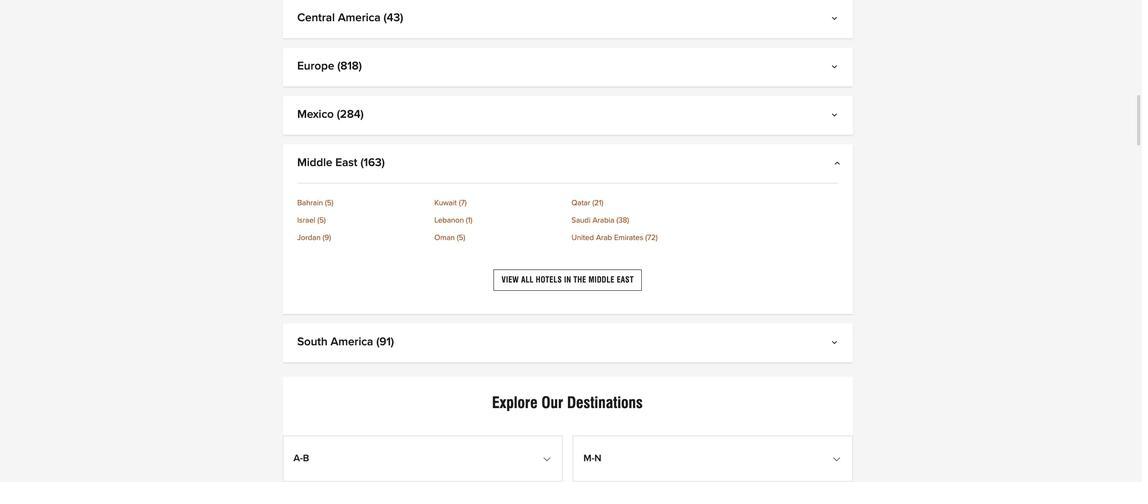 Task type: vqa. For each thing, say whether or not it's contained in the screenshot.
"Sat Jan 13 2024" cell
no



Task type: locate. For each thing, give the bounding box(es) containing it.
b
[[303, 453, 309, 463]]

jordan (9) link
[[297, 234, 427, 242]]

0 horizontal spatial middle
[[297, 157, 333, 169]]

(818)
[[337, 60, 362, 72]]

in
[[564, 275, 572, 285]]

east down emirates
[[617, 275, 634, 285]]

1 vertical spatial arrow down image
[[834, 340, 839, 348]]

america left (91)
[[331, 336, 373, 348]]

israel
[[297, 216, 316, 224]]

bahrain
[[297, 199, 323, 207]]

qatar
[[572, 199, 591, 207]]

qatar (21)
[[572, 199, 604, 207]]

lebanon (1)
[[435, 216, 473, 224]]

(284)
[[337, 109, 364, 120]]

(5)
[[325, 199, 334, 207], [318, 216, 326, 224], [457, 234, 465, 242]]

(5) right bahrain
[[325, 199, 334, 207]]

1 vertical spatial east
[[617, 275, 634, 285]]

1 vertical spatial america
[[331, 336, 373, 348]]

all
[[521, 275, 534, 285]]

(1)
[[466, 216, 473, 224]]

america left (43)
[[338, 12, 381, 24]]

arrow up image
[[834, 161, 839, 169]]

saudi arabia (38) link
[[572, 216, 701, 224]]

our
[[542, 393, 563, 412]]

middle up bahrain (5)
[[297, 157, 333, 169]]

south
[[297, 336, 328, 348]]

a-b link
[[286, 439, 560, 479]]

arrow down image inside a-b link
[[545, 455, 552, 463]]

(5) right israel
[[318, 216, 326, 224]]

kuwait
[[435, 199, 457, 207]]

n
[[595, 453, 602, 463]]

0 vertical spatial arrow down image
[[834, 16, 839, 24]]

1 arrow down image from the top
[[834, 16, 839, 24]]

view
[[502, 275, 519, 285]]

(72)
[[646, 234, 658, 242]]

middle right the the
[[589, 275, 615, 285]]

arrow down image inside m-n link
[[836, 455, 842, 463]]

2 arrow down image from the top
[[834, 340, 839, 348]]

bahrain (5)
[[297, 199, 334, 207]]

united arab emirates (72)
[[572, 234, 658, 242]]

mexico
[[297, 109, 334, 120]]

arrow down image for south america (91)
[[834, 340, 839, 348]]

0 vertical spatial east
[[336, 157, 358, 169]]

lebanon (1) link
[[435, 216, 564, 224]]

oman
[[435, 234, 455, 242]]

a-
[[294, 453, 303, 463]]

jordan
[[297, 234, 321, 242]]

0 vertical spatial (5)
[[325, 199, 334, 207]]

(5) right oman
[[457, 234, 465, 242]]

(91)
[[376, 336, 394, 348]]

1 vertical spatial (5)
[[318, 216, 326, 224]]

america
[[338, 12, 381, 24], [331, 336, 373, 348]]

arrow down image
[[834, 64, 839, 72], [834, 113, 839, 120], [545, 455, 552, 463], [836, 455, 842, 463]]

bahrain (5) link
[[297, 199, 427, 207]]

destinations
[[567, 393, 643, 412]]

m-
[[584, 453, 595, 463]]

arab
[[596, 234, 612, 242]]

1 horizontal spatial east
[[617, 275, 634, 285]]

(43)
[[384, 12, 404, 24]]

south america (91)
[[297, 336, 394, 348]]

east left "(163)"
[[336, 157, 358, 169]]

hotels
[[536, 275, 562, 285]]

0 vertical spatial america
[[338, 12, 381, 24]]

1 horizontal spatial middle
[[589, 275, 615, 285]]

europe (818)
[[297, 60, 362, 72]]

europe
[[297, 60, 335, 72]]

oman (5)
[[435, 234, 465, 242]]

east
[[336, 157, 358, 169], [617, 275, 634, 285]]

arrow down image
[[834, 16, 839, 24], [834, 340, 839, 348]]

(5) for bahrain (5)
[[325, 199, 334, 207]]

israel (5) link
[[297, 216, 427, 224]]

arrow down image for central america (43)
[[834, 16, 839, 24]]

2 vertical spatial (5)
[[457, 234, 465, 242]]

middle
[[297, 157, 333, 169], [589, 275, 615, 285]]



Task type: describe. For each thing, give the bounding box(es) containing it.
1 vertical spatial middle
[[589, 275, 615, 285]]

(5) for israel (5)
[[318, 216, 326, 224]]

(163)
[[361, 157, 385, 169]]

explore
[[492, 393, 538, 412]]

america for central
[[338, 12, 381, 24]]

kuwait (7) link
[[435, 199, 564, 207]]

israel (5)
[[297, 216, 326, 224]]

kuwait (7)
[[435, 199, 467, 207]]

east inside view all hotels in the middle east link
[[617, 275, 634, 285]]

the
[[574, 275, 587, 285]]

mexico (284)
[[297, 109, 364, 120]]

0 horizontal spatial east
[[336, 157, 358, 169]]

jordan (9)
[[297, 234, 331, 242]]

america for south
[[331, 336, 373, 348]]

(21)
[[593, 199, 604, 207]]

saudi
[[572, 216, 591, 224]]

m-n link
[[576, 439, 850, 479]]

lebanon
[[435, 216, 464, 224]]

middle east (163)
[[297, 157, 385, 169]]

central
[[297, 12, 335, 24]]

(38)
[[617, 216, 629, 224]]

(5) for oman (5)
[[457, 234, 465, 242]]

united arab emirates (72) link
[[572, 234, 701, 242]]

saudi arabia (38)
[[572, 216, 629, 224]]

a-b
[[294, 453, 309, 463]]

qatar (21) link
[[572, 199, 701, 207]]

arabia
[[593, 216, 615, 224]]

0 vertical spatial middle
[[297, 157, 333, 169]]

emirates
[[614, 234, 644, 242]]

(9)
[[323, 234, 331, 242]]

m-n
[[584, 453, 602, 463]]

united
[[572, 234, 594, 242]]

explore our destinations
[[492, 393, 643, 412]]

(7)
[[459, 199, 467, 207]]

view all hotels in the middle east
[[502, 275, 634, 285]]

oman (5) link
[[435, 234, 564, 242]]

view all hotels in the middle east link
[[494, 270, 642, 291]]

central america (43)
[[297, 12, 404, 24]]



